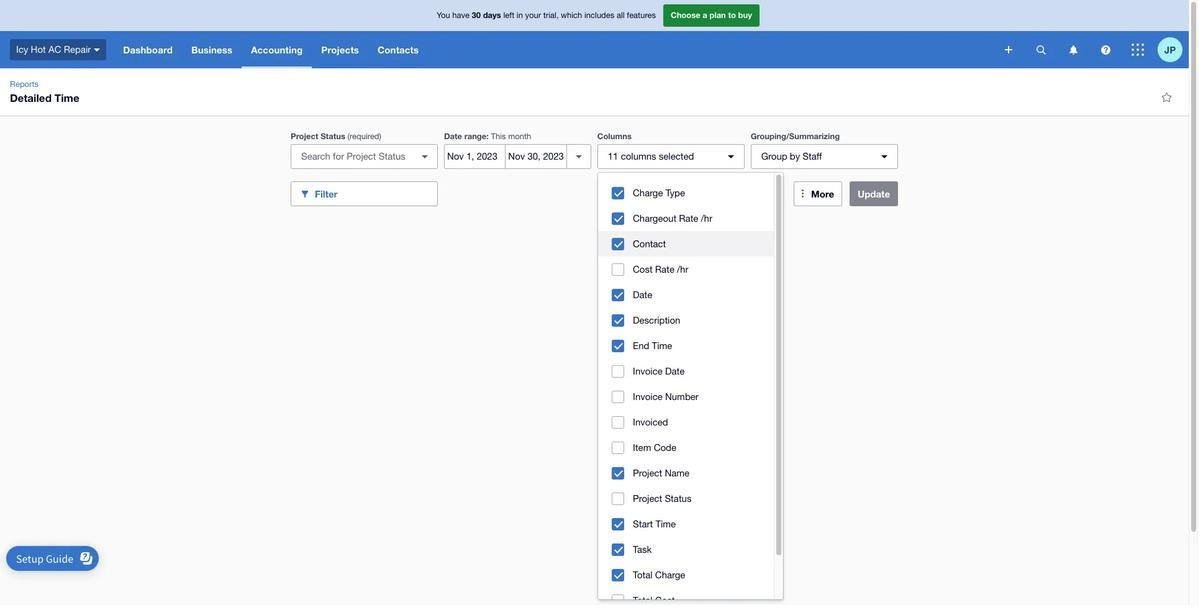 Task type: vqa. For each thing, say whether or not it's contained in the screenshot.
second Collapse report group image from the top
no



Task type: locate. For each thing, give the bounding box(es) containing it.
invoice for invoice date
[[633, 366, 663, 376]]

banner
[[0, 0, 1189, 68]]

1 horizontal spatial /hr
[[701, 213, 712, 224]]

Select end date field
[[506, 145, 566, 168]]

1 horizontal spatial rate
[[679, 213, 698, 224]]

0 vertical spatial /hr
[[701, 213, 712, 224]]

grouping/summarizing
[[751, 131, 840, 141]]

choose a plan to buy
[[671, 10, 752, 20]]

item code
[[633, 442, 676, 453]]

icy hot ac repair
[[16, 44, 91, 55]]

jp button
[[1158, 31, 1189, 68]]

group
[[598, 173, 783, 605]]

rate up contact button
[[679, 213, 698, 224]]

detailed
[[10, 91, 52, 104]]

0 horizontal spatial rate
[[655, 264, 675, 275]]

name
[[665, 468, 690, 478]]

11
[[608, 151, 618, 162]]

0 vertical spatial date
[[444, 131, 462, 141]]

update
[[858, 188, 890, 199]]

repair
[[64, 44, 91, 55]]

date up "number"
[[665, 366, 685, 376]]

invoice up invoiced
[[633, 391, 663, 402]]

number
[[665, 391, 699, 402]]

time right end
[[652, 340, 672, 351]]

charge type button
[[598, 180, 774, 206]]

all
[[617, 11, 625, 20]]

reports
[[10, 80, 39, 89]]

rate right cost on the top
[[655, 264, 675, 275]]

2 vertical spatial time
[[656, 519, 676, 529]]

0 vertical spatial status
[[321, 131, 345, 141]]

0 horizontal spatial status
[[321, 131, 345, 141]]

required
[[350, 132, 379, 141]]

group by staff
[[761, 151, 822, 162]]

total charge
[[633, 570, 685, 580]]

project left (
[[291, 131, 318, 141]]

time right detailed
[[54, 91, 79, 104]]

reports detailed time
[[10, 80, 79, 104]]

1 vertical spatial /hr
[[677, 264, 689, 275]]

2 vertical spatial project
[[633, 493, 662, 504]]

description button
[[598, 307, 774, 333]]

total charge button
[[598, 562, 774, 588]]

invoice date
[[633, 366, 685, 376]]

cost
[[633, 264, 653, 275]]

filter button
[[291, 181, 438, 206]]

charge type
[[633, 188, 685, 198]]

date for date
[[633, 289, 652, 300]]

0 vertical spatial project
[[291, 131, 318, 141]]

1 vertical spatial date
[[633, 289, 652, 300]]

project up the start
[[633, 493, 662, 504]]

you have 30 days left in your trial, which includes all features
[[437, 10, 656, 20]]

more
[[811, 188, 834, 199]]

2 horizontal spatial date
[[665, 366, 685, 376]]

contact button
[[598, 231, 774, 257]]

invoice inside button
[[633, 391, 663, 402]]

includes
[[584, 11, 615, 20]]

invoice
[[633, 366, 663, 376], [633, 391, 663, 402]]

chargeout rate /hr
[[633, 213, 712, 224]]

/hr inside chargeout rate /hr button
[[701, 213, 712, 224]]

status for project status ( required )
[[321, 131, 345, 141]]

/hr up contact button
[[701, 213, 712, 224]]

code
[[654, 442, 676, 453]]

rate for cost
[[655, 264, 675, 275]]

plan
[[710, 10, 726, 20]]

/hr down contact button
[[677, 264, 689, 275]]

rate
[[679, 213, 698, 224], [655, 264, 675, 275]]

0 horizontal spatial /hr
[[677, 264, 689, 275]]

cost rate /hr
[[633, 264, 689, 275]]

1 invoice from the top
[[633, 366, 663, 376]]

1 vertical spatial project
[[633, 468, 662, 478]]

1 vertical spatial status
[[665, 493, 692, 504]]

1 vertical spatial time
[[652, 340, 672, 351]]

svg image
[[1036, 45, 1046, 54], [1069, 45, 1077, 54], [1005, 46, 1013, 53], [94, 48, 100, 51]]

project
[[291, 131, 318, 141], [633, 468, 662, 478], [633, 493, 662, 504]]

features
[[627, 11, 656, 20]]

30
[[472, 10, 481, 20]]

choose
[[671, 10, 700, 20]]

project status
[[633, 493, 692, 504]]

1 vertical spatial invoice
[[633, 391, 663, 402]]

cost rate /hr button
[[598, 257, 774, 282]]

invoice number button
[[598, 384, 774, 409]]

None field
[[291, 144, 438, 169]]

navigation containing dashboard
[[114, 31, 996, 68]]

charge right total
[[655, 570, 685, 580]]

2 vertical spatial date
[[665, 366, 685, 376]]

charge up chargeout
[[633, 188, 663, 198]]

Select start date field
[[445, 145, 505, 168]]

start
[[633, 519, 653, 529]]

Search for Project Status text field
[[291, 145, 415, 168]]

task
[[633, 544, 652, 555]]

project name
[[633, 468, 690, 478]]

project status button
[[598, 486, 774, 511]]

/hr for chargeout rate /hr
[[701, 213, 712, 224]]

2 invoice from the top
[[633, 391, 663, 402]]

list box
[[598, 173, 774, 605]]

project down item
[[633, 468, 662, 478]]

have
[[452, 11, 470, 20]]

date left range
[[444, 131, 462, 141]]

status left (
[[321, 131, 345, 141]]

accounting
[[251, 44, 303, 55]]

date inside 'button'
[[665, 366, 685, 376]]

0 vertical spatial time
[[54, 91, 79, 104]]

1 horizontal spatial status
[[665, 493, 692, 504]]

time right the start
[[656, 519, 676, 529]]

0 horizontal spatial date
[[444, 131, 462, 141]]

1 vertical spatial rate
[[655, 264, 675, 275]]

date inside button
[[633, 289, 652, 300]]

date down cost on the top
[[633, 289, 652, 300]]

status
[[321, 131, 345, 141], [665, 493, 692, 504]]

dashboard link
[[114, 31, 182, 68]]

/hr
[[701, 213, 712, 224], [677, 264, 689, 275]]

jp
[[1165, 44, 1176, 55]]

0 vertical spatial invoice
[[633, 366, 663, 376]]

add to favourites image
[[1154, 84, 1179, 109]]

0 horizontal spatial svg image
[[1101, 45, 1110, 54]]

date
[[444, 131, 462, 141], [633, 289, 652, 300], [665, 366, 685, 376]]

status down name at the right bottom
[[665, 493, 692, 504]]

svg image
[[1132, 43, 1144, 56], [1101, 45, 1110, 54]]

)
[[379, 132, 381, 141]]

contacts
[[378, 44, 419, 55]]

status inside button
[[665, 493, 692, 504]]

invoice down end time
[[633, 366, 663, 376]]

/hr inside cost rate /hr button
[[677, 264, 689, 275]]

invoice inside 'button'
[[633, 366, 663, 376]]

invoice number
[[633, 391, 699, 402]]

item code button
[[598, 435, 774, 460]]

navigation
[[114, 31, 996, 68]]

staff
[[803, 151, 822, 162]]

0 vertical spatial rate
[[679, 213, 698, 224]]

1 horizontal spatial date
[[633, 289, 652, 300]]



Task type: describe. For each thing, give the bounding box(es) containing it.
invoice date button
[[598, 358, 774, 384]]

columns
[[597, 131, 632, 141]]

invoice for invoice number
[[633, 391, 663, 402]]

accounting button
[[242, 31, 312, 68]]

:
[[487, 131, 489, 141]]

update button
[[850, 181, 898, 206]]

chargeout
[[633, 213, 677, 224]]

projects
[[321, 44, 359, 55]]

hot
[[31, 44, 46, 55]]

contacts button
[[368, 31, 428, 68]]

date button
[[598, 282, 774, 307]]

days
[[483, 10, 501, 20]]

dashboard
[[123, 44, 173, 55]]

date for date range : this month
[[444, 131, 462, 141]]

this
[[491, 132, 506, 141]]

invoiced
[[633, 417, 668, 427]]

project status ( required )
[[291, 131, 381, 141]]

range
[[464, 131, 487, 141]]

you
[[437, 11, 450, 20]]

ac
[[48, 44, 61, 55]]

date range : this month
[[444, 131, 531, 141]]

invoiced button
[[598, 409, 774, 435]]

business button
[[182, 31, 242, 68]]

time for end
[[652, 340, 672, 351]]

(
[[348, 132, 350, 141]]

11 columns selected
[[608, 151, 694, 162]]

item
[[633, 442, 651, 453]]

svg image inside icy hot ac repair popup button
[[94, 48, 100, 51]]

open image
[[412, 144, 437, 169]]

reports link
[[5, 78, 43, 91]]

selected
[[659, 151, 694, 162]]

icy hot ac repair button
[[0, 31, 114, 68]]

start time button
[[598, 511, 774, 537]]

chargeout rate /hr button
[[598, 206, 774, 231]]

description
[[633, 315, 680, 325]]

columns
[[621, 151, 656, 162]]

end
[[633, 340, 649, 351]]

banner containing jp
[[0, 0, 1189, 68]]

group
[[761, 151, 787, 162]]

1 vertical spatial charge
[[655, 570, 685, 580]]

group by staff button
[[751, 144, 898, 169]]

trial,
[[543, 11, 559, 20]]

buy
[[738, 10, 752, 20]]

list box containing charge type
[[598, 173, 774, 605]]

contact
[[633, 239, 666, 249]]

group containing charge type
[[598, 173, 783, 605]]

icy
[[16, 44, 28, 55]]

list of convenience dates image
[[566, 144, 591, 169]]

project name button
[[598, 460, 774, 486]]

time for start
[[656, 519, 676, 529]]

project for project name
[[633, 468, 662, 478]]

total
[[633, 570, 653, 580]]

status for project status
[[665, 493, 692, 504]]

month
[[508, 132, 531, 141]]

task button
[[598, 537, 774, 562]]

by
[[790, 151, 800, 162]]

/hr for cost rate /hr
[[677, 264, 689, 275]]

to
[[728, 10, 736, 20]]

project for project status ( required )
[[291, 131, 318, 141]]

left
[[503, 11, 514, 20]]

end time
[[633, 340, 672, 351]]

in
[[517, 11, 523, 20]]

type
[[666, 188, 685, 198]]

which
[[561, 11, 582, 20]]

project for project status
[[633, 493, 662, 504]]

a
[[703, 10, 707, 20]]

filter
[[315, 188, 338, 199]]

rate for chargeout
[[679, 213, 698, 224]]

more button
[[794, 181, 842, 206]]

1 horizontal spatial svg image
[[1132, 43, 1144, 56]]

time inside the reports detailed time
[[54, 91, 79, 104]]

0 vertical spatial charge
[[633, 188, 663, 198]]

start time
[[633, 519, 676, 529]]

projects button
[[312, 31, 368, 68]]

business
[[191, 44, 232, 55]]

your
[[525, 11, 541, 20]]

end time button
[[598, 333, 774, 358]]



